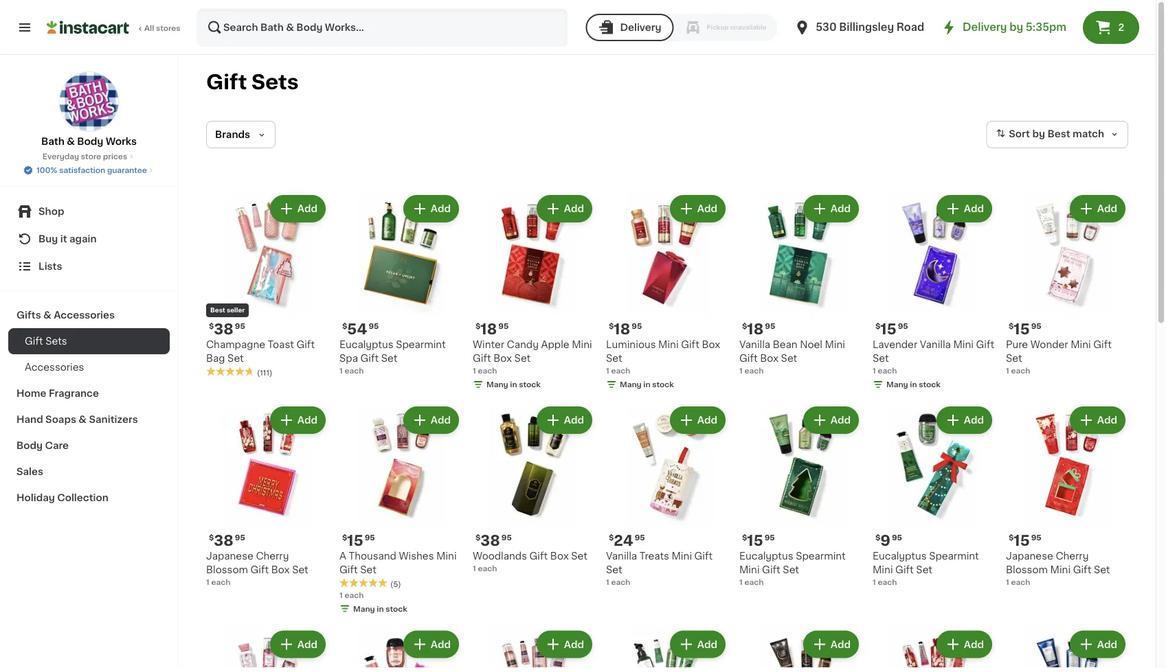 Task type: locate. For each thing, give the bounding box(es) containing it.
many in stock
[[487, 381, 541, 389], [620, 381, 674, 389], [886, 381, 941, 389], [353, 605, 407, 613]]

None search field
[[197, 8, 568, 47]]

1 vertical spatial by
[[1032, 129, 1045, 139]]

$ 9 95
[[875, 534, 902, 548]]

0 horizontal spatial delivery
[[620, 23, 661, 32]]

18 up luminious
[[614, 322, 630, 336]]

2 18 from the left
[[614, 322, 630, 336]]

1 horizontal spatial eucalyptus
[[739, 552, 793, 561]]

delivery by 5:35pm
[[963, 22, 1066, 32]]

set inside a thousand wishes mini gift set
[[360, 566, 376, 575]]

0 horizontal spatial body
[[16, 441, 43, 451]]

product group containing 54
[[339, 192, 462, 377]]

eucalyptus inside eucalyptus spearmint spa gift set 1 each
[[339, 340, 393, 350]]

box inside vanilla bean noel mini gift box set 1 each
[[760, 354, 779, 364]]

best seller
[[210, 308, 245, 314]]

$ 38 95 up japanese cherry blossom gift box set 1 each
[[209, 534, 245, 548]]

japanese inside japanese cherry blossom mini gift set 1 each
[[1006, 552, 1053, 561]]

home
[[16, 389, 46, 399]]

spearmint for 54
[[396, 340, 446, 350]]

$ 18 95 up bean
[[742, 322, 775, 336]]

$ 38 95 for japanese cherry blossom gift box set
[[209, 534, 245, 548]]

instacart logo image
[[47, 19, 129, 36]]

set inside luminious mini gift box set 1 each
[[606, 354, 622, 364]]

delivery by 5:35pm link
[[941, 19, 1066, 36]]

set inside japanese cherry blossom mini gift set 1 each
[[1094, 566, 1110, 575]]

body
[[77, 137, 103, 146], [16, 441, 43, 451]]

18 up winter
[[481, 322, 497, 336]]

0 vertical spatial best
[[1047, 129, 1070, 139]]

holiday
[[16, 493, 55, 503]]

seller
[[227, 308, 245, 314]]

mini inside winter candy apple mini gift box set 1 each
[[572, 340, 592, 350]]

product group
[[206, 192, 328, 378], [339, 192, 462, 377], [473, 192, 595, 393], [606, 192, 728, 393], [739, 192, 862, 377], [873, 192, 995, 393], [1006, 192, 1128, 377], [206, 404, 328, 588], [339, 404, 462, 617], [473, 404, 595, 574], [606, 404, 728, 588], [739, 404, 862, 588], [873, 404, 995, 588], [1006, 404, 1128, 588], [206, 628, 328, 669], [339, 628, 462, 669], [473, 628, 595, 669], [606, 628, 728, 669], [739, 628, 862, 669], [873, 628, 995, 669], [1006, 628, 1128, 669]]

many in stock down luminious mini gift box set 1 each
[[620, 381, 674, 389]]

all
[[144, 24, 154, 32]]

in down lavender vanilla mini gift set 1 each
[[910, 381, 917, 389]]

2 horizontal spatial &
[[79, 415, 87, 425]]

95
[[235, 323, 245, 330], [369, 323, 379, 330], [498, 323, 509, 330], [632, 323, 642, 330], [765, 323, 775, 330], [898, 323, 908, 330], [1031, 323, 1041, 330], [235, 534, 245, 542], [365, 534, 375, 542], [502, 534, 512, 542], [635, 534, 645, 542], [765, 534, 775, 542], [892, 534, 902, 542], [1031, 534, 1041, 542]]

sets
[[252, 72, 299, 92], [46, 337, 67, 346]]

by inside field
[[1032, 129, 1045, 139]]

15
[[880, 322, 897, 336], [1014, 322, 1030, 336], [347, 534, 363, 548], [747, 534, 763, 548], [1014, 534, 1030, 548]]

in down winter candy apple mini gift box set 1 each
[[510, 381, 517, 389]]

$ 38 95 for woodlands gift box set
[[476, 534, 512, 548]]

stock
[[519, 381, 541, 389], [652, 381, 674, 389], [919, 381, 941, 389], [386, 605, 407, 613]]

1 horizontal spatial vanilla
[[739, 340, 770, 350]]

3 18 from the left
[[747, 322, 764, 336]]

eucalyptus spearmint spa gift set 1 each
[[339, 340, 446, 375]]

1 horizontal spatial by
[[1032, 129, 1045, 139]]

gift inside a thousand wishes mini gift set
[[339, 566, 358, 575]]

0 vertical spatial sets
[[252, 72, 299, 92]]

2 horizontal spatial vanilla
[[920, 340, 951, 350]]

stock for mini
[[652, 381, 674, 389]]

1 horizontal spatial gift sets
[[206, 72, 299, 92]]

vanilla inside vanilla treats mini gift set 1 each
[[606, 552, 637, 561]]

champagne
[[206, 340, 265, 350]]

0 horizontal spatial $ 18 95
[[476, 322, 509, 336]]

★★★★★
[[206, 367, 254, 377], [206, 367, 254, 377], [339, 579, 388, 588], [339, 579, 388, 588]]

38
[[214, 322, 234, 336], [214, 534, 234, 548], [481, 534, 500, 548]]

& right the bath
[[67, 137, 75, 146]]

gift sets down gifts
[[25, 337, 67, 346]]

1 horizontal spatial eucalyptus spearmint mini gift set 1 each
[[873, 552, 979, 586]]

Best match Sort by field
[[986, 121, 1128, 148]]

1 horizontal spatial blossom
[[1006, 566, 1048, 575]]

delivery inside button
[[620, 23, 661, 32]]

15 for eucalyptus spearmint mini gift set
[[747, 534, 763, 548]]

cherry for 38
[[256, 552, 289, 561]]

0 horizontal spatial blossom
[[206, 566, 248, 575]]

1 horizontal spatial &
[[67, 137, 75, 146]]

each inside luminious mini gift box set 1 each
[[611, 367, 630, 375]]

1 inside vanilla treats mini gift set 1 each
[[606, 579, 609, 586]]

stock down lavender vanilla mini gift set 1 each
[[919, 381, 941, 389]]

1 japanese from the left
[[206, 552, 253, 561]]

1 horizontal spatial $ 18 95
[[609, 322, 642, 336]]

38 for woodlands gift box set
[[481, 534, 500, 548]]

gift sets up brands dropdown button
[[206, 72, 299, 92]]

2 cherry from the left
[[1056, 552, 1089, 561]]

product group containing 24
[[606, 404, 728, 588]]

2 japanese from the left
[[1006, 552, 1053, 561]]

accessories up 'home fragrance'
[[25, 363, 84, 372]]

18 for winter
[[481, 322, 497, 336]]

2 vertical spatial &
[[79, 415, 87, 425]]

0 horizontal spatial best
[[210, 308, 225, 314]]

prices
[[103, 153, 127, 160]]

1 inside eucalyptus spearmint spa gift set 1 each
[[339, 367, 343, 375]]

best for best seller
[[210, 308, 225, 314]]

0 horizontal spatial eucalyptus
[[339, 340, 393, 350]]

set inside vanilla bean noel mini gift box set 1 each
[[781, 354, 797, 364]]

stock for candy
[[519, 381, 541, 389]]

bag
[[206, 354, 225, 364]]

by left 5:35pm
[[1010, 22, 1023, 32]]

champagne toast gift bag set
[[206, 340, 315, 364]]

$ 18 95 up winter
[[476, 322, 509, 336]]

gift inside pure wonder mini gift set 1 each
[[1093, 340, 1112, 350]]

$ 18 95 for winter
[[476, 322, 509, 336]]

many in stock down winter candy apple mini gift box set 1 each
[[487, 381, 541, 389]]

sort by
[[1009, 129, 1045, 139]]

& right soaps
[[79, 415, 87, 425]]

hand soaps & sanitizers link
[[8, 407, 170, 433]]

1 horizontal spatial delivery
[[963, 22, 1007, 32]]

vanilla left bean
[[739, 340, 770, 350]]

2 blossom from the left
[[1006, 566, 1048, 575]]

blossom inside japanese cherry blossom gift box set 1 each
[[206, 566, 248, 575]]

18
[[481, 322, 497, 336], [614, 322, 630, 336], [747, 322, 764, 336]]

each inside the woodlands gift box set 1 each
[[478, 565, 497, 573]]

0 vertical spatial gift sets
[[206, 72, 299, 92]]

eucalyptus spearmint mini gift set 1 each for 15
[[739, 552, 846, 586]]

everyday
[[42, 153, 79, 160]]

shop link
[[8, 198, 170, 225]]

in down a thousand wishes mini gift set
[[377, 605, 384, 613]]

0 horizontal spatial by
[[1010, 22, 1023, 32]]

body up store on the top of page
[[77, 137, 103, 146]]

each inside vanilla bean noel mini gift box set 1 each
[[744, 367, 764, 375]]

2 horizontal spatial eucalyptus
[[873, 552, 927, 561]]

in
[[510, 381, 517, 389], [643, 381, 650, 389], [910, 381, 917, 389], [377, 605, 384, 613]]

0 horizontal spatial japanese
[[206, 552, 253, 561]]

best left match
[[1047, 129, 1070, 139]]

eucalyptus spearmint mini gift set 1 each
[[739, 552, 846, 586], [873, 552, 979, 586]]

wonder
[[1031, 340, 1068, 350]]

in for winter
[[510, 381, 517, 389]]

1 vertical spatial best
[[210, 308, 225, 314]]

all stores
[[144, 24, 180, 32]]

holiday collection
[[16, 493, 108, 503]]

eucalyptus
[[339, 340, 393, 350], [739, 552, 793, 561], [873, 552, 927, 561]]

$ inside $ 24 95
[[609, 534, 614, 542]]

1 vertical spatial sets
[[46, 337, 67, 346]]

sets down gifts & accessories
[[46, 337, 67, 346]]

1 eucalyptus spearmint mini gift set 1 each from the left
[[739, 552, 846, 586]]

3 $ 18 95 from the left
[[742, 322, 775, 336]]

mini inside a thousand wishes mini gift set
[[436, 552, 457, 561]]

2
[[1118, 23, 1124, 32]]

spearmint
[[396, 340, 446, 350], [796, 552, 846, 561], [929, 552, 979, 561]]

2 eucalyptus spearmint mini gift set 1 each from the left
[[873, 552, 979, 586]]

18 up vanilla bean noel mini gift box set 1 each
[[747, 322, 764, 336]]

2 horizontal spatial spearmint
[[929, 552, 979, 561]]

1 horizontal spatial best
[[1047, 129, 1070, 139]]

wishes
[[399, 552, 434, 561]]

100% satisfaction guarantee button
[[23, 162, 155, 176]]

530 billingsley road button
[[794, 8, 924, 47]]

1 vertical spatial &
[[43, 311, 51, 320]]

0 horizontal spatial vanilla
[[606, 552, 637, 561]]

set
[[228, 354, 244, 364], [381, 354, 397, 364], [514, 354, 531, 364], [606, 354, 622, 364], [781, 354, 797, 364], [873, 354, 889, 364], [1006, 354, 1022, 364], [571, 552, 587, 561], [292, 566, 308, 575], [360, 566, 376, 575], [606, 566, 622, 575], [783, 566, 799, 575], [916, 566, 932, 575], [1094, 566, 1110, 575]]

mini inside japanese cherry blossom mini gift set 1 each
[[1050, 566, 1071, 575]]

mini inside pure wonder mini gift set 1 each
[[1071, 340, 1091, 350]]

many down luminious
[[620, 381, 642, 389]]

stock down luminious mini gift box set 1 each
[[652, 381, 674, 389]]

$ 38 95 up woodlands
[[476, 534, 512, 548]]

(5)
[[390, 581, 401, 588]]

satisfaction
[[59, 167, 105, 174]]

gift sets
[[206, 72, 299, 92], [25, 337, 67, 346]]

many
[[487, 381, 508, 389], [620, 381, 642, 389], [886, 381, 908, 389], [353, 605, 375, 613]]

38 up japanese cherry blossom gift box set 1 each
[[214, 534, 234, 548]]

everyday store prices
[[42, 153, 127, 160]]

1 vertical spatial gift sets
[[25, 337, 67, 346]]

gift inside vanilla treats mini gift set 1 each
[[694, 552, 713, 561]]

gift inside champagne toast gift bag set
[[296, 340, 315, 350]]

best left "seller"
[[210, 308, 225, 314]]

1 $ 18 95 from the left
[[476, 322, 509, 336]]

$ 38 95 up champagne
[[209, 322, 245, 336]]

blossom inside japanese cherry blossom mini gift set 1 each
[[1006, 566, 1048, 575]]

cherry inside japanese cherry blossom gift box set 1 each
[[256, 552, 289, 561]]

1 blossom from the left
[[206, 566, 248, 575]]

add button
[[271, 197, 324, 221], [405, 197, 458, 221], [538, 197, 591, 221], [671, 197, 724, 221], [804, 197, 858, 221], [938, 197, 991, 221], [1071, 197, 1124, 221], [271, 408, 324, 433], [405, 408, 458, 433], [538, 408, 591, 433], [671, 408, 724, 433], [804, 408, 858, 433], [938, 408, 991, 433], [1071, 408, 1124, 433], [271, 633, 324, 657], [405, 633, 458, 657], [538, 633, 591, 657], [671, 633, 724, 657], [804, 633, 858, 657], [938, 633, 991, 657], [1071, 633, 1124, 657]]

body down 'hand' on the bottom left of page
[[16, 441, 43, 451]]

1 horizontal spatial japanese
[[1006, 552, 1053, 561]]

0 horizontal spatial gift sets
[[25, 337, 67, 346]]

japanese inside japanese cherry blossom gift box set 1 each
[[206, 552, 253, 561]]

1 cherry from the left
[[256, 552, 289, 561]]

best inside best match sort by field
[[1047, 129, 1070, 139]]

buy it again link
[[8, 225, 170, 253]]

box inside winter candy apple mini gift box set 1 each
[[494, 354, 512, 364]]

each inside pure wonder mini gift set 1 each
[[1011, 367, 1030, 375]]

vanilla for 18
[[739, 340, 770, 350]]

in down luminious mini gift box set 1 each
[[643, 381, 650, 389]]

many in stock for winter
[[487, 381, 541, 389]]

box
[[702, 340, 720, 350], [494, 354, 512, 364], [760, 354, 779, 364], [550, 552, 569, 561], [271, 566, 290, 575]]

by
[[1010, 22, 1023, 32], [1032, 129, 1045, 139]]

2 horizontal spatial $ 18 95
[[742, 322, 775, 336]]

0 horizontal spatial eucalyptus spearmint mini gift set 1 each
[[739, 552, 846, 586]]

1 horizontal spatial cherry
[[1056, 552, 1089, 561]]

many in stock down (5)
[[353, 605, 407, 613]]

japanese for 15
[[1006, 552, 1053, 561]]

spearmint inside eucalyptus spearmint spa gift set 1 each
[[396, 340, 446, 350]]

stock down winter candy apple mini gift box set 1 each
[[519, 381, 541, 389]]

$ 18 95 up luminious
[[609, 322, 642, 336]]

cherry
[[256, 552, 289, 561], [1056, 552, 1089, 561]]

$ 24 95
[[609, 534, 645, 548]]

2 horizontal spatial 18
[[747, 322, 764, 336]]

a
[[339, 552, 346, 561]]

best
[[1047, 129, 1070, 139], [210, 308, 225, 314]]

holiday collection link
[[8, 485, 170, 511]]

by right sort
[[1032, 129, 1045, 139]]

sets up brands dropdown button
[[252, 72, 299, 92]]

each
[[345, 367, 364, 375], [478, 367, 497, 375], [611, 367, 630, 375], [744, 367, 764, 375], [878, 367, 897, 375], [1011, 367, 1030, 375], [478, 565, 497, 573], [211, 579, 230, 586], [611, 579, 630, 586], [744, 579, 764, 586], [878, 579, 897, 586], [1011, 579, 1030, 586], [345, 592, 364, 599]]

gift inside vanilla bean noel mini gift box set 1 each
[[739, 354, 758, 364]]

1 horizontal spatial body
[[77, 137, 103, 146]]

gift
[[206, 72, 247, 92], [25, 337, 43, 346], [296, 340, 315, 350], [681, 340, 699, 350], [976, 340, 994, 350], [1093, 340, 1112, 350], [360, 354, 379, 364], [473, 354, 491, 364], [739, 354, 758, 364], [529, 552, 548, 561], [694, 552, 713, 561], [250, 566, 269, 575], [339, 566, 358, 575], [762, 566, 780, 575], [895, 566, 914, 575], [1073, 566, 1091, 575]]

accessories up gift sets link
[[54, 311, 115, 320]]

delivery for delivery by 5:35pm
[[963, 22, 1007, 32]]

0 horizontal spatial &
[[43, 311, 51, 320]]

vanilla inside vanilla bean noel mini gift box set 1 each
[[739, 340, 770, 350]]

0 horizontal spatial spearmint
[[396, 340, 446, 350]]

0 vertical spatial by
[[1010, 22, 1023, 32]]

woodlands gift box set 1 each
[[473, 552, 587, 573]]

95 inside $ 54 95
[[369, 323, 379, 330]]

(111)
[[257, 369, 272, 377]]

many down winter
[[487, 381, 508, 389]]

many down lavender
[[886, 381, 908, 389]]

many down 1 each
[[353, 605, 375, 613]]

38 up woodlands
[[481, 534, 500, 548]]

winter candy apple mini gift box set 1 each
[[473, 340, 592, 375]]

mini
[[572, 340, 592, 350], [658, 340, 679, 350], [825, 340, 845, 350], [953, 340, 974, 350], [1071, 340, 1091, 350], [436, 552, 457, 561], [672, 552, 692, 561], [739, 566, 760, 575], [873, 566, 893, 575], [1050, 566, 1071, 575]]

vanilla inside lavender vanilla mini gift set 1 each
[[920, 340, 951, 350]]

0 horizontal spatial 18
[[481, 322, 497, 336]]

vanilla down 24
[[606, 552, 637, 561]]

2 $ 18 95 from the left
[[609, 322, 642, 336]]

1 18 from the left
[[481, 322, 497, 336]]

cherry inside japanese cherry blossom mini gift set 1 each
[[1056, 552, 1089, 561]]

0 vertical spatial &
[[67, 137, 75, 146]]

box inside luminious mini gift box set 1 each
[[702, 340, 720, 350]]

body care link
[[8, 433, 170, 459]]

& right gifts
[[43, 311, 51, 320]]

38 down best seller
[[214, 322, 234, 336]]

1 horizontal spatial spearmint
[[796, 552, 846, 561]]

gifts & accessories
[[16, 311, 115, 320]]

15 for japanese cherry blossom mini gift set
[[1014, 534, 1030, 548]]

gifts & accessories link
[[8, 302, 170, 328]]

accessories
[[54, 311, 115, 320], [25, 363, 84, 372]]

1 inside japanese cherry blossom gift box set 1 each
[[206, 579, 209, 586]]

$ 15 95 for lavender vanilla mini gift set
[[875, 322, 908, 336]]

0 horizontal spatial cherry
[[256, 552, 289, 561]]

in for luminious
[[643, 381, 650, 389]]

0 vertical spatial body
[[77, 137, 103, 146]]

vanilla right lavender
[[920, 340, 951, 350]]

many in stock down lavender vanilla mini gift set 1 each
[[886, 381, 941, 389]]

1 horizontal spatial 18
[[614, 322, 630, 336]]



Task type: describe. For each thing, give the bounding box(es) containing it.
home fragrance link
[[8, 381, 170, 407]]

0 horizontal spatial sets
[[46, 337, 67, 346]]

care
[[45, 441, 69, 451]]

many in stock for lavender
[[886, 381, 941, 389]]

fragrance
[[49, 389, 99, 399]]

buy
[[38, 234, 58, 244]]

vanilla treats mini gift set 1 each
[[606, 552, 713, 586]]

$ 38 95 for champagne toast gift bag set
[[209, 322, 245, 336]]

pure wonder mini gift set 1 each
[[1006, 340, 1112, 375]]

bath
[[41, 137, 64, 146]]

woodlands
[[473, 552, 527, 561]]

stores
[[156, 24, 180, 32]]

brands
[[215, 130, 250, 139]]

95 inside $ 9 95
[[892, 534, 902, 542]]

1 inside vanilla bean noel mini gift box set 1 each
[[739, 367, 743, 375]]

many for lavender vanilla mini gift set
[[886, 381, 908, 389]]

by for delivery
[[1010, 22, 1023, 32]]

1 inside luminious mini gift box set 1 each
[[606, 367, 609, 375]]

service type group
[[586, 14, 777, 41]]

set inside the woodlands gift box set 1 each
[[571, 552, 587, 561]]

$ 15 95 for pure wonder mini gift set
[[1009, 322, 1041, 336]]

guarantee
[[107, 167, 147, 174]]

each inside eucalyptus spearmint spa gift set 1 each
[[345, 367, 364, 375]]

mini inside vanilla treats mini gift set 1 each
[[672, 552, 692, 561]]

95 inside $ 24 95
[[635, 534, 645, 542]]

blossom for 38
[[206, 566, 248, 575]]

gift inside eucalyptus spearmint spa gift set 1 each
[[360, 354, 379, 364]]

product group containing 9
[[873, 404, 995, 588]]

eucalyptus for 15
[[739, 552, 793, 561]]

set inside champagne toast gift bag set
[[228, 354, 244, 364]]

$ inside $ 54 95
[[342, 323, 347, 330]]

candy
[[507, 340, 539, 350]]

lavender vanilla mini gift set 1 each
[[873, 340, 994, 375]]

eucalyptus for 9
[[873, 552, 927, 561]]

box inside the woodlands gift box set 1 each
[[550, 552, 569, 561]]

works
[[106, 137, 137, 146]]

it
[[60, 234, 67, 244]]

delivery for delivery
[[620, 23, 661, 32]]

box inside japanese cherry blossom gift box set 1 each
[[271, 566, 290, 575]]

set inside lavender vanilla mini gift set 1 each
[[873, 354, 889, 364]]

match
[[1073, 129, 1104, 139]]

buy it again
[[38, 234, 97, 244]]

best match
[[1047, 129, 1104, 139]]

0 vertical spatial accessories
[[54, 311, 115, 320]]

cherry for 15
[[1056, 552, 1089, 561]]

1 inside japanese cherry blossom mini gift set 1 each
[[1006, 579, 1009, 586]]

collection
[[57, 493, 108, 503]]

each inside vanilla treats mini gift set 1 each
[[611, 579, 630, 586]]

set inside eucalyptus spearmint spa gift set 1 each
[[381, 354, 397, 364]]

set inside japanese cherry blossom gift box set 1 each
[[292, 566, 308, 575]]

apple
[[541, 340, 569, 350]]

accessories link
[[8, 355, 170, 381]]

15 for lavender vanilla mini gift set
[[880, 322, 897, 336]]

$ 18 95 for luminious
[[609, 322, 642, 336]]

best for best match
[[1047, 129, 1070, 139]]

treats
[[639, 552, 669, 561]]

1 horizontal spatial sets
[[252, 72, 299, 92]]

1 inside winter candy apple mini gift box set 1 each
[[473, 367, 476, 375]]

18 for luminious
[[614, 322, 630, 336]]

1 each
[[339, 592, 364, 599]]

eucalyptus for 54
[[339, 340, 393, 350]]

38 for japanese cherry blossom gift box set
[[214, 534, 234, 548]]

gifts
[[16, 311, 41, 320]]

gift inside luminious mini gift box set 1 each
[[681, 340, 699, 350]]

hand soaps & sanitizers
[[16, 415, 138, 425]]

each inside japanese cherry blossom mini gift set 1 each
[[1011, 579, 1030, 586]]

sanitizers
[[89, 415, 138, 425]]

each inside japanese cherry blossom gift box set 1 each
[[211, 579, 230, 586]]

gift inside japanese cherry blossom gift box set 1 each
[[250, 566, 269, 575]]

shop
[[38, 207, 64, 216]]

spearmint for 15
[[796, 552, 846, 561]]

japanese cherry blossom mini gift set 1 each
[[1006, 552, 1110, 586]]

pure
[[1006, 340, 1028, 350]]

lists
[[38, 262, 62, 271]]

japanese for 38
[[206, 552, 253, 561]]

body care
[[16, 441, 69, 451]]

luminious mini gift box set 1 each
[[606, 340, 720, 375]]

mini inside lavender vanilla mini gift set 1 each
[[953, 340, 974, 350]]

all stores link
[[47, 8, 181, 47]]

many in stock for luminious
[[620, 381, 674, 389]]

100% satisfaction guarantee
[[36, 167, 147, 174]]

a thousand wishes mini gift set
[[339, 552, 457, 575]]

530 billingsley road
[[816, 22, 924, 32]]

by for sort
[[1032, 129, 1045, 139]]

gift inside japanese cherry blossom mini gift set 1 each
[[1073, 566, 1091, 575]]

billingsley
[[839, 22, 894, 32]]

1 inside pure wonder mini gift set 1 each
[[1006, 367, 1009, 375]]

soaps
[[45, 415, 76, 425]]

& for gifts
[[43, 311, 51, 320]]

winter
[[473, 340, 504, 350]]

9
[[880, 534, 891, 548]]

gift inside lavender vanilla mini gift set 1 each
[[976, 340, 994, 350]]

japanese cherry blossom gift box set 1 each
[[206, 552, 308, 586]]

vanilla bean noel mini gift box set 1 each
[[739, 340, 845, 375]]

1 vertical spatial accessories
[[25, 363, 84, 372]]

again
[[69, 234, 97, 244]]

set inside pure wonder mini gift set 1 each
[[1006, 354, 1022, 364]]

530
[[816, 22, 837, 32]]

54
[[347, 322, 367, 336]]

15 for a thousand wishes mini gift set
[[347, 534, 363, 548]]

bath & body works logo image
[[59, 71, 119, 132]]

hand
[[16, 415, 43, 425]]

noel
[[800, 340, 822, 350]]

& for bath
[[67, 137, 75, 146]]

1 inside lavender vanilla mini gift set 1 each
[[873, 367, 876, 375]]

home fragrance
[[16, 389, 99, 399]]

100%
[[36, 167, 57, 174]]

24
[[614, 534, 633, 548]]

$ 15 95 for a thousand wishes mini gift set
[[342, 534, 375, 548]]

blossom for 15
[[1006, 566, 1048, 575]]

toast
[[268, 340, 294, 350]]

store
[[81, 153, 101, 160]]

each inside lavender vanilla mini gift set 1 each
[[878, 367, 897, 375]]

bean
[[773, 340, 798, 350]]

mini inside vanilla bean noel mini gift box set 1 each
[[825, 340, 845, 350]]

gift inside the woodlands gift box set 1 each
[[529, 552, 548, 561]]

mini inside luminious mini gift box set 1 each
[[658, 340, 679, 350]]

15 for pure wonder mini gift set
[[1014, 322, 1030, 336]]

$ 15 95 for eucalyptus spearmint mini gift set
[[742, 534, 775, 548]]

sort
[[1009, 129, 1030, 139]]

lavender
[[873, 340, 917, 350]]

sales
[[16, 467, 43, 477]]

Search field
[[198, 10, 566, 45]]

5:35pm
[[1026, 22, 1066, 32]]

bath & body works link
[[41, 71, 137, 148]]

set inside winter candy apple mini gift box set 1 each
[[514, 354, 531, 364]]

vanilla for 24
[[606, 552, 637, 561]]

each inside winter candy apple mini gift box set 1 each
[[478, 367, 497, 375]]

everyday store prices link
[[42, 151, 136, 162]]

lists link
[[8, 253, 170, 280]]

spearmint for 9
[[929, 552, 979, 561]]

many for luminious mini gift box set
[[620, 381, 642, 389]]

many for winter candy apple mini gift box set
[[487, 381, 508, 389]]

1 inside the woodlands gift box set 1 each
[[473, 565, 476, 573]]

eucalyptus spearmint mini gift set 1 each for 9
[[873, 552, 979, 586]]

38 for champagne toast gift bag set
[[214, 322, 234, 336]]

luminious
[[606, 340, 656, 350]]

set inside vanilla treats mini gift set 1 each
[[606, 566, 622, 575]]

$ inside $ 9 95
[[875, 534, 880, 542]]

in for lavender
[[910, 381, 917, 389]]

delivery button
[[586, 14, 674, 41]]

stock down (5)
[[386, 605, 407, 613]]

bath & body works
[[41, 137, 137, 146]]

road
[[897, 22, 924, 32]]

sales link
[[8, 459, 170, 485]]

$ 54 95
[[342, 322, 379, 336]]

gift inside winter candy apple mini gift box set 1 each
[[473, 354, 491, 364]]

gift sets link
[[8, 328, 170, 355]]

brands button
[[206, 121, 276, 148]]

stock for vanilla
[[919, 381, 941, 389]]

$ 15 95 for japanese cherry blossom mini gift set
[[1009, 534, 1041, 548]]

1 vertical spatial body
[[16, 441, 43, 451]]



Task type: vqa. For each thing, say whether or not it's contained in the screenshot.


